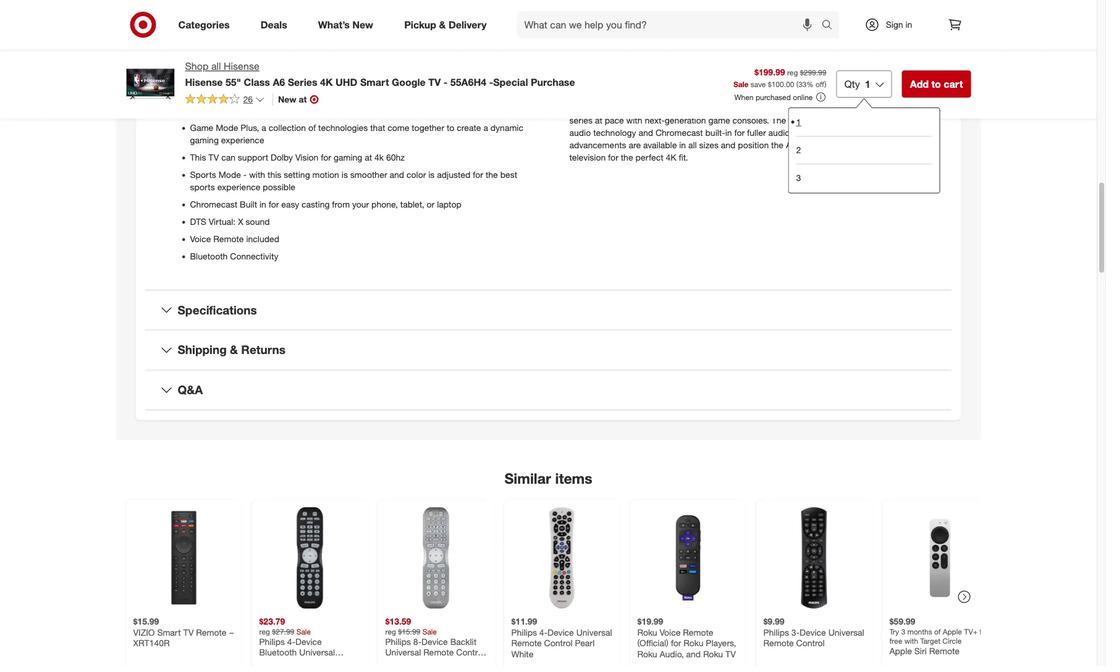 Task type: vqa. For each thing, say whether or not it's contained in the screenshot.
rightmost $0.27
no



Task type: locate. For each thing, give the bounding box(es) containing it.
1 vertical spatial &
[[230, 343, 238, 357]]

2 horizontal spatial the
[[772, 115, 787, 126]]

0 horizontal spatial a
[[262, 122, 266, 133]]

philips
[[512, 627, 537, 638], [764, 627, 790, 638], [259, 636, 285, 647], [386, 636, 411, 647]]

chromecast
[[656, 127, 703, 138], [190, 199, 238, 210]]

bluetooth connectivity
[[190, 251, 279, 262]]

adds
[[659, 65, 678, 76]]

perfect
[[632, 78, 660, 89], [636, 152, 664, 163]]

for right (official)
[[671, 638, 682, 649]]

remote down $11.99
[[512, 638, 542, 649]]

1 horizontal spatial dts
[[885, 115, 902, 126]]

0 horizontal spatial audio
[[570, 127, 591, 138]]

xrt140r
[[133, 638, 170, 649]]

control inside $11.99 philips 4-device universal remote control pearl white
[[544, 638, 573, 649]]

and right audio,
[[687, 649, 701, 660]]

vision up setting
[[296, 152, 319, 163]]

1 vertical spatial 3
[[902, 627, 906, 636]]

0 vertical spatial from
[[365, 88, 383, 99]]

0 horizontal spatial 3
[[797, 173, 802, 183]]

sale for 4-
[[297, 627, 311, 636]]

television
[[570, 152, 606, 163]]

class
[[244, 76, 270, 88]]

$9.99 philips 3-device universal remote control
[[764, 616, 865, 649]]

philips 3-device universal remote control image
[[764, 508, 865, 609]]

1 horizontal spatial dolby
[[271, 152, 293, 163]]

for right tv+
[[980, 627, 989, 636]]

0 horizontal spatial $15.99
[[133, 616, 159, 627]]

3
[[797, 173, 802, 183], [902, 627, 906, 636]]

1 horizontal spatial audio
[[769, 127, 790, 138]]

$23.79
[[259, 616, 285, 627]]

months
[[908, 627, 933, 636]]

remote down $9.99
[[764, 638, 794, 649]]

bluetooth down voice remote included at the left top of the page
[[190, 251, 228, 262]]

collection
[[269, 122, 306, 133]]

capabilities.
[[864, 127, 910, 138]]

1 vertical spatial smart
[[157, 627, 181, 638]]

dts left virtual:
[[190, 216, 206, 227]]

3 inside $59.99 try 3 months of apple tv+ for free with target circle apple siri remote
[[902, 627, 906, 636]]

plus,
[[241, 122, 259, 133]]

at left pace
[[595, 115, 603, 126]]

0 horizontal spatial game
[[190, 122, 213, 133]]

the entertainment you love. with a little help from google
[[190, 88, 413, 99]]

mode
[[865, 103, 887, 113]]

remote inside $11.99 philips 4-device universal remote control pearl white
[[512, 638, 542, 649]]

1 horizontal spatial gaming
[[334, 152, 363, 163]]

intended
[[857, 90, 892, 101]]

pickup & delivery link
[[394, 11, 502, 38]]

similar items
[[505, 470, 593, 487]]

1 vertical spatial 1
[[797, 117, 802, 127]]

0 horizontal spatial all
[[211, 60, 221, 72]]

philips 4-device universal remote control pearl white image
[[512, 508, 613, 609]]

sale right the $27.99
[[297, 627, 311, 636]]

and right %
[[817, 78, 832, 89]]

0 vertical spatial &
[[439, 19, 446, 31]]

0 vertical spatial 3
[[797, 173, 802, 183]]

4- right $11.99
[[540, 627, 548, 638]]

from left your on the top of the page
[[332, 199, 350, 210]]

1 horizontal spatial the
[[570, 65, 584, 76]]

off
[[816, 79, 825, 89]]

smart right uhd
[[360, 76, 389, 88]]

sale right 8-
[[423, 627, 437, 636]]

at right love.
[[299, 94, 307, 105]]

remote inside $9.99 philips 3-device universal remote control
[[764, 638, 794, 649]]

1 horizontal spatial is
[[429, 169, 435, 180]]

ultra
[[203, 70, 221, 81]]

and
[[820, 65, 834, 76], [817, 78, 832, 89], [894, 90, 909, 101], [782, 103, 797, 113], [261, 105, 276, 116], [639, 127, 654, 138], [793, 127, 807, 138], [721, 140, 736, 150], [390, 169, 404, 180], [687, 649, 701, 660]]

1 vertical spatial casting
[[302, 199, 330, 210]]

& right pickup
[[439, 19, 446, 31]]

remote down dts virtual: x sound
[[214, 234, 244, 244]]

0 horizontal spatial to
[[447, 122, 455, 133]]

experience down plus,
[[221, 135, 264, 145]]

0 vertical spatial to
[[932, 78, 942, 90]]

1 horizontal spatial reg
[[386, 627, 396, 636]]

philips left 3- in the right bottom of the page
[[764, 627, 790, 638]]

all left high
[[211, 60, 221, 72]]

1 vertical spatial to
[[447, 122, 455, 133]]

all
[[211, 60, 221, 72], [689, 140, 697, 150]]

1 audio from the left
[[570, 127, 591, 138]]

1 horizontal spatial 1
[[865, 78, 871, 90]]

with inside $59.99 try 3 months of apple tv+ for free with target circle apple siri remote
[[905, 636, 919, 646]]

a right create
[[484, 122, 488, 133]]

$
[[768, 79, 772, 89]]

2 audio from the left
[[769, 127, 790, 138]]

0 horizontal spatial vision
[[215, 105, 238, 116]]

possible
[[263, 182, 296, 192]]

0 vertical spatial chromecast
[[656, 127, 703, 138]]

google
[[392, 76, 426, 88], [385, 88, 413, 99]]

philips up white
[[512, 627, 537, 638]]

for right $
[[773, 78, 784, 89]]

laptop
[[437, 199, 462, 210]]

0 vertical spatial gaming
[[190, 135, 219, 145]]

all inside 'description the hisense a6 series adds more picture quality enhancements and an operating system upgrade for the perfect 4k fit for consumers looking for options and affordability.  adding filmmaker mode reproduces movie content the way the director originally intended and adding game mode plus with variable refresh rate at 4k 60hz and auto low latency mode keeps the a6 series at pace with next-generation game consoles.  the a6 series also maintains dts virtual:x audio technology and chromecast built-in for fuller audio and video casting capabilities.  these advancements are available in all sizes and position the a6 series as the "go-to" hisense television for the perfect 4k fit.'
[[689, 140, 697, 150]]

1 horizontal spatial a
[[320, 88, 325, 99]]

1 2 3
[[797, 117, 802, 183]]

4k left fit.
[[666, 152, 677, 163]]

0 horizontal spatial dts
[[190, 216, 206, 227]]

game
[[709, 115, 731, 126]]

2 link
[[797, 136, 933, 164]]

0 vertical spatial apple
[[943, 627, 963, 636]]

2 horizontal spatial sale
[[734, 79, 749, 89]]

0 horizontal spatial new
[[278, 94, 297, 105]]

sale inside "$13.59 reg $15.99 sale philips 8-device backlit universal remote control - brushed graphite"
[[423, 627, 437, 636]]

0 vertical spatial voice
[[190, 234, 211, 244]]

game inside 'description the hisense a6 series adds more picture quality enhancements and an operating system upgrade for the perfect 4k fit for consumers looking for options and affordability.  adding filmmaker mode reproduces movie content the way the director originally intended and adding game mode plus with variable refresh rate at 4k 60hz and auto low latency mode keeps the a6 series at pace with next-generation game consoles.  the a6 series also maintains dts virtual:x audio technology and chromecast built-in for fuller audio and video casting capabilities.  these advancements are available in all sizes and position the a6 series as the "go-to" hisense television for the perfect 4k fit.'
[[570, 103, 593, 113]]

4k ultra high definition
[[190, 70, 281, 81]]

reg for $23.79
[[259, 627, 270, 636]]

philips inside $9.99 philips 3-device universal remote control
[[764, 627, 790, 638]]

0 vertical spatial of
[[309, 122, 316, 133]]

& inside dropdown button
[[230, 343, 238, 357]]

1 horizontal spatial game
[[570, 103, 593, 113]]

universal
[[577, 627, 612, 638], [829, 627, 865, 638], [299, 647, 335, 658], [386, 647, 421, 658]]

0 vertical spatial bluetooth
[[190, 251, 228, 262]]

1 horizontal spatial chromecast
[[656, 127, 703, 138]]

1 horizontal spatial voice
[[660, 627, 681, 638]]

1 vertical spatial voice
[[660, 627, 681, 638]]

control inside $9.99 philips 3-device universal remote control
[[797, 638, 825, 649]]

and inside sports mode - with this setting motion is smoother and color is adjusted for the best sports experience possible
[[390, 169, 404, 180]]

reg left 8-
[[386, 627, 396, 636]]

1 vertical spatial the
[[190, 88, 205, 99]]

game up this at the top left of the page
[[190, 122, 213, 133]]

the down ultra
[[190, 88, 205, 99]]

$299.99
[[801, 68, 827, 77]]

hisense down shop
[[185, 76, 223, 88]]

from right help
[[365, 88, 383, 99]]

1 vertical spatial experience
[[217, 182, 261, 192]]

$13.59
[[386, 616, 411, 627]]

$19.99 roku voice remote (official) for roku players, roku audio, and roku tv
[[638, 616, 737, 660]]

voice remote included
[[190, 234, 280, 244]]

dts up the 'capabilities.'
[[885, 115, 902, 126]]

the down '60hz'
[[772, 115, 787, 126]]

1 vertical spatial from
[[332, 199, 350, 210]]

1 vertical spatial vision
[[296, 152, 319, 163]]

4- right –
[[287, 636, 296, 647]]

returns
[[241, 343, 286, 357]]

1 horizontal spatial casting
[[833, 127, 861, 138]]

4k left uhd
[[320, 76, 333, 88]]

0 vertical spatial game
[[570, 103, 593, 113]]

reg inside $23.79 reg $27.99 sale philips 4-device bluetooth universal remote control - black
[[259, 627, 270, 636]]

0 horizontal spatial apple
[[890, 646, 913, 657]]

0 horizontal spatial casting
[[302, 199, 330, 210]]

1 horizontal spatial all
[[689, 140, 697, 150]]

4k
[[190, 70, 201, 81], [320, 76, 333, 88], [662, 78, 673, 89], [747, 103, 757, 113], [666, 152, 677, 163]]

that
[[370, 122, 385, 133]]

deals link
[[250, 11, 303, 38]]

sale inside $23.79 reg $27.99 sale philips 4-device bluetooth universal remote control - black
[[297, 627, 311, 636]]

fit
[[675, 78, 682, 89]]

1 horizontal spatial &
[[439, 19, 446, 31]]

system
[[888, 65, 916, 76]]

0 horizontal spatial &
[[230, 343, 238, 357]]

all left sizes
[[689, 140, 697, 150]]

dolby
[[190, 105, 212, 116], [271, 152, 293, 163]]

sale
[[734, 79, 749, 89], [297, 627, 311, 636], [423, 627, 437, 636]]

0 horizontal spatial bluetooth
[[190, 251, 228, 262]]

sports mode - with this setting motion is smoother and color is adjusted for the best sports experience possible
[[190, 169, 518, 192]]

$23.79 reg $27.99 sale philips 4-device bluetooth universal remote control - black
[[259, 616, 350, 667]]

0 horizontal spatial chromecast
[[190, 199, 238, 210]]

to left create
[[447, 122, 455, 133]]

device right $9.99
[[800, 627, 827, 638]]

with inside sports mode - with this setting motion is smoother and color is adjusted for the best sports experience possible
[[249, 169, 265, 180]]

$15.99 up xrt140r
[[133, 616, 159, 627]]

reg left the $27.99
[[259, 627, 270, 636]]

1 horizontal spatial 3
[[902, 627, 906, 636]]

4- inside $23.79 reg $27.99 sale philips 4-device bluetooth universal remote control - black
[[287, 636, 296, 647]]

1 horizontal spatial vision
[[296, 152, 319, 163]]

technologies
[[318, 122, 368, 133]]

0 horizontal spatial is
[[342, 169, 348, 180]]

sale inside $199.99 reg $299.99 sale save $ 100.00 ( 33 % off )
[[734, 79, 749, 89]]

hdr
[[240, 105, 259, 116]]

- inside sports mode - with this setting motion is smoother and color is adjusted for the best sports experience possible
[[244, 169, 247, 180]]

and up '2'
[[793, 127, 807, 138]]

0 horizontal spatial dolby
[[190, 105, 212, 116]]

the inside sports mode - with this setting motion is smoother and color is adjusted for the best sports experience possible
[[486, 169, 498, 180]]

0 vertical spatial dts
[[885, 115, 902, 126]]

of inside game mode plus, a collection of technologies that come together to create a dynamic gaming experience
[[309, 122, 316, 133]]

series down video
[[799, 140, 822, 150]]

1 horizontal spatial new
[[353, 19, 374, 31]]

audio right fuller
[[769, 127, 790, 138]]

philips left 8-
[[386, 636, 411, 647]]

shop
[[185, 60, 209, 72]]

"go-
[[851, 140, 868, 150]]

gaming inside game mode plus, a collection of technologies that come together to create a dynamic gaming experience
[[190, 135, 219, 145]]

sign in link
[[855, 11, 932, 38]]

all inside shop all hisense hisense 55" class a6 series 4k uhd smart google tv - 55a6h4 -special purchase
[[211, 60, 221, 72]]

remote up audio,
[[683, 627, 714, 638]]

voice inside $19.99 roku voice remote (official) for roku players, roku audio, and roku tv
[[660, 627, 681, 638]]

What can we help you find? suggestions appear below search field
[[517, 11, 825, 38]]

free
[[890, 636, 903, 646]]

for inside $19.99 roku voice remote (official) for roku players, roku audio, and roku tv
[[671, 638, 682, 649]]

1 vertical spatial new
[[278, 94, 297, 105]]

perfect down available
[[636, 152, 664, 163]]

deals
[[261, 19, 287, 31]]

1 horizontal spatial of
[[935, 627, 941, 636]]

1 horizontal spatial from
[[365, 88, 383, 99]]

q&a button
[[146, 371, 952, 410]]

a right plus,
[[262, 122, 266, 133]]

maintains
[[846, 115, 883, 126]]

philips inside $11.99 philips 4-device universal remote control pearl white
[[512, 627, 537, 638]]

at
[[299, 94, 307, 105], [737, 103, 744, 113], [595, 115, 603, 126], [365, 152, 372, 163]]

0 vertical spatial smart
[[360, 76, 389, 88]]

universal inside $11.99 philips 4-device universal remote control pearl white
[[577, 627, 612, 638]]

0 horizontal spatial 4-
[[287, 636, 296, 647]]

reg up ( at the right of the page
[[788, 68, 799, 77]]

hisense up 55"
[[224, 60, 260, 72]]

0 vertical spatial experience
[[221, 135, 264, 145]]

remote down the $27.99
[[259, 658, 290, 667]]

$15.99 inside "$15.99 vizio smart tv remote – xrt140r"
[[133, 616, 159, 627]]

casting up "go-
[[833, 127, 861, 138]]

1 vertical spatial bluetooth
[[259, 647, 297, 658]]

0 horizontal spatial voice
[[190, 234, 211, 244]]

1
[[865, 78, 871, 90], [797, 117, 802, 127]]

for left the easy
[[269, 199, 279, 210]]

for inside $59.99 try 3 months of apple tv+ for free with target circle apple siri remote
[[980, 627, 989, 636]]

items
[[556, 470, 593, 487]]

casting inside 'description the hisense a6 series adds more picture quality enhancements and an operating system upgrade for the perfect 4k fit for consumers looking for options and affordability.  adding filmmaker mode reproduces movie content the way the director originally intended and adding game mode plus with variable refresh rate at 4k 60hz and auto low latency mode keeps the a6 series at pace with next-generation game consoles.  the a6 series also maintains dts virtual:x audio technology and chromecast built-in for fuller audio and video casting capabilities.  these advancements are available in all sizes and position the a6 series as the "go-to" hisense television for the perfect 4k fit.'
[[833, 127, 861, 138]]

in
[[906, 19, 913, 30], [726, 127, 732, 138], [680, 140, 686, 150], [260, 199, 266, 210]]

for right the adjusted
[[473, 169, 484, 180]]

and down next-
[[639, 127, 654, 138]]

new right what's
[[353, 19, 374, 31]]

1 horizontal spatial bluetooth
[[259, 647, 297, 658]]

the up upgrade at the top
[[570, 65, 584, 76]]

remote inside $23.79 reg $27.99 sale philips 4-device bluetooth universal remote control - black
[[259, 658, 290, 667]]

white
[[512, 649, 534, 660]]

gaming up this at the top left of the page
[[190, 135, 219, 145]]

enhancements
[[760, 65, 817, 76]]

perfect up reproduces
[[632, 78, 660, 89]]

vision down entertainment
[[215, 105, 238, 116]]

apple left siri
[[890, 646, 913, 657]]

dolby up this on the left top
[[271, 152, 293, 163]]

experience up built
[[217, 182, 261, 192]]

voice down virtual:
[[190, 234, 211, 244]]

0 vertical spatial all
[[211, 60, 221, 72]]

4- inside $11.99 philips 4-device universal remote control pearl white
[[540, 627, 548, 638]]

0 horizontal spatial sale
[[297, 627, 311, 636]]

shipping & returns
[[178, 343, 286, 357]]

reg inside "$13.59 reg $15.99 sale philips 8-device backlit universal remote control - brushed graphite"
[[386, 627, 396, 636]]

apple siri remote image
[[890, 508, 991, 609]]

1 vertical spatial of
[[935, 627, 941, 636]]

universal inside "$13.59 reg $15.99 sale philips 8-device backlit universal remote control - brushed graphite"
[[386, 647, 421, 658]]

new up hdr10
[[278, 94, 297, 105]]

0 horizontal spatial from
[[332, 199, 350, 210]]

2
[[797, 145, 802, 156]]

26 link
[[185, 93, 265, 107]]

2 horizontal spatial a
[[484, 122, 488, 133]]

in up fit.
[[680, 140, 686, 150]]

$59.99 try 3 months of apple tv+ for free with target circle apple siri remote
[[890, 616, 989, 657]]

1 vertical spatial game
[[190, 122, 213, 133]]

casting
[[833, 127, 861, 138], [302, 199, 330, 210]]

0 vertical spatial casting
[[833, 127, 861, 138]]

qty
[[845, 78, 861, 90]]

audio up advancements
[[570, 127, 591, 138]]

remote inside $59.99 try 3 months of apple tv+ for free with target circle apple siri remote
[[930, 646, 960, 657]]

hdr10
[[278, 105, 306, 116]]

$15.99 vizio smart tv remote – xrt140r
[[133, 616, 234, 649]]

1 horizontal spatial 4-
[[540, 627, 548, 638]]

0 vertical spatial new
[[353, 19, 374, 31]]

dts inside 'description the hisense a6 series adds more picture quality enhancements and an operating system upgrade for the perfect 4k fit for consumers looking for options and affordability.  adding filmmaker mode reproduces movie content the way the director originally intended and adding game mode plus with variable refresh rate at 4k 60hz and auto low latency mode keeps the a6 series at pace with next-generation game consoles.  the a6 series also maintains dts virtual:x audio technology and chromecast built-in for fuller audio and video casting capabilities.  these advancements are available in all sizes and position the a6 series as the "go-to" hisense television for the perfect 4k fit.'
[[885, 115, 902, 126]]

1 vertical spatial gaming
[[334, 152, 363, 163]]

0 horizontal spatial gaming
[[190, 135, 219, 145]]

universal inside $9.99 philips 3-device universal remote control
[[829, 627, 865, 638]]

apple left tv+
[[943, 627, 963, 636]]

tv inside "$15.99 vizio smart tv remote – xrt140r"
[[183, 627, 194, 638]]

mode down can
[[219, 169, 241, 180]]

also
[[827, 115, 843, 126]]

–
[[229, 627, 234, 638]]

in down game
[[726, 127, 732, 138]]

1 horizontal spatial smart
[[360, 76, 389, 88]]

0 horizontal spatial smart
[[157, 627, 181, 638]]

online
[[793, 92, 813, 102]]

1 horizontal spatial apple
[[943, 627, 963, 636]]

universal inside $23.79 reg $27.99 sale philips 4-device bluetooth universal remote control - black
[[299, 647, 335, 658]]

1 horizontal spatial to
[[932, 78, 942, 90]]

0 vertical spatial 1
[[865, 78, 871, 90]]

mode left plus,
[[216, 122, 238, 133]]

- right 55a6h4
[[489, 76, 493, 88]]

mode up pace
[[596, 103, 618, 113]]

originally
[[821, 90, 855, 101]]

bluetooth down the $27.99
[[259, 647, 297, 658]]

virtual:x
[[904, 115, 936, 126]]

add
[[911, 78, 929, 90]]

1 horizontal spatial $15.99
[[398, 627, 421, 636]]

included
[[246, 234, 280, 244]]

and down 'online'
[[782, 103, 797, 113]]

$15.99 up brushed
[[398, 627, 421, 636]]

1 horizontal spatial sale
[[423, 627, 437, 636]]

and up keeps
[[894, 90, 909, 101]]

with
[[639, 103, 655, 113], [627, 115, 643, 126], [249, 169, 265, 180], [905, 636, 919, 646]]

gaming up sports mode - with this setting motion is smoother and color is adjusted for the best sports experience possible
[[334, 152, 363, 163]]

0 horizontal spatial of
[[309, 122, 316, 133]]

with right free
[[905, 636, 919, 646]]

can
[[221, 152, 236, 163]]

0 horizontal spatial reg
[[259, 627, 270, 636]]

rate
[[720, 103, 735, 113]]

chromecast up virtual:
[[190, 199, 238, 210]]

3 down '2'
[[797, 173, 802, 183]]

a6 left "as"
[[786, 140, 797, 150]]

to right "add"
[[932, 78, 942, 90]]

the up virtual:x
[[915, 103, 927, 113]]

image of hisense 55" class a6 series 4k uhd smart google tv - 55a6h4 -special purchase image
[[126, 59, 175, 109]]

and inside $19.99 roku voice remote (official) for roku players, roku audio, and roku tv
[[687, 649, 701, 660]]

or
[[427, 199, 435, 210]]

- inside "$13.59 reg $15.99 sale philips 8-device backlit universal remote control - brushed graphite"
[[386, 658, 389, 667]]

3 for $59.99 try 3 months of apple tv+ for free with target circle apple siri remote
[[902, 627, 906, 636]]

dolby down ultra
[[190, 105, 212, 116]]

2 horizontal spatial reg
[[788, 68, 799, 77]]

reg inside $199.99 reg $299.99 sale save $ 100.00 ( 33 % off )
[[788, 68, 799, 77]]

of inside $59.99 try 3 months of apple tv+ for free with target circle apple siri remote
[[935, 627, 941, 636]]



Task type: describe. For each thing, give the bounding box(es) containing it.
pickup
[[404, 19, 437, 31]]

sale for $
[[734, 79, 749, 89]]

$15.99 inside "$13.59 reg $15.99 sale philips 8-device backlit universal remote control - brushed graphite"
[[398, 627, 421, 636]]

pearl
[[575, 638, 595, 649]]

bluetooth inside $23.79 reg $27.99 sale philips 4-device bluetooth universal remote control - black
[[259, 647, 297, 658]]

the down 100.00
[[774, 90, 786, 101]]

chromecast inside 'description the hisense a6 series adds more picture quality enhancements and an operating system upgrade for the perfect 4k fit for consumers looking for options and affordability.  adding filmmaker mode reproduces movie content the way the director originally intended and adding game mode plus with variable refresh rate at 4k 60hz and auto low latency mode keeps the a6 series at pace with next-generation game consoles.  the a6 series also maintains dts virtual:x audio technology and chromecast built-in for fuller audio and video casting capabilities.  these advancements are available in all sizes and position the a6 series as the "go-to" hisense television for the perfect 4k fit.'
[[656, 127, 703, 138]]

this tv can support dolby vision for gaming at 4k 60hz
[[190, 152, 405, 163]]

the left 1 2 3
[[772, 140, 784, 150]]

together
[[412, 122, 445, 133]]

device inside $9.99 philips 3-device universal remote control
[[800, 627, 827, 638]]

details button
[[146, 3, 952, 43]]

at down when
[[737, 103, 744, 113]]

- left 55a6h4
[[444, 76, 448, 88]]

reg for $13.59
[[386, 627, 396, 636]]

search
[[816, 20, 846, 32]]

consoles.
[[733, 115, 770, 126]]

smart inside shop all hisense hisense 55" class a6 series 4k uhd smart google tv - 55a6h4 -special purchase
[[360, 76, 389, 88]]

4k left ultra
[[190, 70, 201, 81]]

a6 inside shop all hisense hisense 55" class a6 series 4k uhd smart google tv - 55a6h4 -special purchase
[[273, 76, 285, 88]]

setting
[[284, 169, 310, 180]]

save
[[751, 79, 766, 89]]

sizes
[[700, 140, 719, 150]]

video
[[810, 127, 831, 138]]

roku voice remote (official) for roku players, roku audio, and roku tv image
[[638, 508, 739, 609]]

google inside shop all hisense hisense 55" class a6 series 4k uhd smart google tv - 55a6h4 -special purchase
[[392, 76, 426, 88]]

mode inside sports mode - with this setting motion is smoother and color is adjusted for the best sports experience possible
[[219, 169, 241, 180]]

for down advancements
[[608, 152, 619, 163]]

players,
[[706, 638, 737, 649]]

in right built
[[260, 199, 266, 210]]

description the hisense a6 series adds more picture quality enhancements and an operating system upgrade for the perfect 4k fit for consumers looking for options and affordability.  adding filmmaker mode reproduces movie content the way the director originally intended and adding game mode plus with variable refresh rate at 4k 60hz and auto low latency mode keeps the a6 series at pace with next-generation game consoles.  the a6 series also maintains dts virtual:x audio technology and chromecast built-in for fuller audio and video casting capabilities.  these advancements are available in all sizes and position the a6 series as the "go-to" hisense television for the perfect 4k fit.
[[570, 48, 940, 163]]

this
[[268, 169, 282, 180]]

in right sign
[[906, 19, 913, 30]]

device inside $11.99 philips 4-device universal remote control pearl white
[[548, 627, 574, 638]]

come
[[388, 122, 410, 133]]

a6 down adding
[[930, 103, 940, 113]]

3 for 1 2 3
[[797, 173, 802, 183]]

hisense down the 'capabilities.'
[[881, 140, 912, 150]]

next-
[[645, 115, 665, 126]]

55a6h4
[[451, 76, 487, 88]]

for inside sports mode - with this setting motion is smoother and color is adjusted for the best sports experience possible
[[473, 169, 484, 180]]

way
[[756, 90, 771, 101]]

(official)
[[638, 638, 669, 649]]

you
[[264, 88, 278, 99]]

similar
[[505, 470, 552, 487]]

game mode plus, a collection of technologies that come together to create a dynamic gaming experience
[[190, 122, 524, 145]]

easy
[[282, 199, 299, 210]]

1 is from the left
[[342, 169, 348, 180]]

vizio smart tv remote – xrt140r image
[[133, 508, 235, 609]]

fuller
[[748, 127, 767, 138]]

game inside game mode plus, a collection of technologies that come together to create a dynamic gaming experience
[[190, 122, 213, 133]]

little
[[327, 88, 343, 99]]

movie
[[684, 90, 707, 101]]

60hz
[[760, 103, 780, 113]]

with up next-
[[639, 103, 655, 113]]

1 link
[[797, 108, 933, 136]]

built
[[240, 199, 257, 210]]

for up the filmmaker
[[604, 78, 615, 89]]

device inside "$13.59 reg $15.99 sale philips 8-device backlit universal remote control - brushed graphite"
[[422, 636, 448, 647]]

virtual:
[[209, 216, 236, 227]]

the up plus
[[617, 78, 629, 89]]

technology
[[594, 127, 637, 138]]

55"
[[226, 76, 241, 88]]

philips inside "$13.59 reg $15.99 sale philips 8-device backlit universal remote control - brushed graphite"
[[386, 636, 411, 647]]

26
[[243, 94, 253, 105]]

1 vertical spatial dolby
[[271, 152, 293, 163]]

1 vertical spatial dts
[[190, 216, 206, 227]]

affordability.
[[834, 78, 881, 89]]

options
[[786, 78, 815, 89]]

1 vertical spatial perfect
[[636, 152, 664, 163]]

philips inside $23.79 reg $27.99 sale philips 4-device bluetooth universal remote control - black
[[259, 636, 285, 647]]

& for pickup
[[439, 19, 446, 31]]

for up motion
[[321, 152, 331, 163]]

categories link
[[168, 11, 245, 38]]

experience inside sports mode - with this setting motion is smoother and color is adjusted for the best sports experience possible
[[217, 182, 261, 192]]

tv+
[[965, 627, 978, 636]]

uhd
[[336, 76, 358, 88]]

available
[[644, 140, 677, 150]]

highlights
[[178, 48, 225, 60]]

control inside $23.79 reg $27.99 sale philips 4-device bluetooth universal remote control - black
[[292, 658, 321, 667]]

sign
[[886, 19, 904, 30]]

4k left "fit"
[[662, 78, 673, 89]]

a6 down "auto"
[[789, 115, 799, 126]]

hisense down description
[[587, 65, 618, 76]]

to inside game mode plus, a collection of technologies that come together to create a dynamic gaming experience
[[447, 122, 455, 133]]

device inside $23.79 reg $27.99 sale philips 4-device bluetooth universal remote control - black
[[296, 636, 322, 647]]

sale for 8-
[[423, 627, 437, 636]]

tv left can
[[209, 152, 219, 163]]

with down plus
[[627, 115, 643, 126]]

2 vertical spatial the
[[772, 115, 787, 126]]

the down are
[[621, 152, 633, 163]]

tv inside shop all hisense hisense 55" class a6 series 4k uhd smart google tv - 55a6h4 -special purchase
[[429, 76, 441, 88]]

the right "as"
[[836, 140, 849, 150]]

the down looking
[[741, 90, 753, 101]]

content
[[709, 90, 739, 101]]

reg for $199.99
[[788, 68, 799, 77]]

remote inside "$13.59 reg $15.99 sale philips 8-device backlit universal remote control - brushed graphite"
[[424, 647, 454, 658]]

and up ) at the top right
[[820, 65, 834, 76]]

control inside "$13.59 reg $15.99 sale philips 8-device backlit universal remote control - brushed graphite"
[[457, 647, 485, 658]]

plus
[[620, 103, 637, 113]]

remote inside $19.99 roku voice remote (official) for roku players, roku audio, and roku tv
[[683, 627, 714, 638]]

for down the consoles.
[[735, 127, 745, 138]]

to inside add to cart button
[[932, 78, 942, 90]]

with
[[301, 88, 318, 99]]

picture
[[703, 65, 730, 76]]

support
[[238, 152, 268, 163]]

these
[[912, 127, 936, 138]]

auto
[[799, 103, 816, 113]]

4k inside shop all hisense hisense 55" class a6 series 4k uhd smart google tv - 55a6h4 -special purchase
[[320, 76, 333, 88]]

when purchased online
[[735, 92, 813, 102]]

- inside $23.79 reg $27.99 sale philips 4-device bluetooth universal remote control - black
[[323, 658, 326, 667]]

add to cart button
[[903, 70, 972, 98]]

1 vertical spatial chromecast
[[190, 199, 238, 210]]

remote inside "$15.99 vizio smart tv remote – xrt140r"
[[196, 627, 227, 638]]

smart inside "$15.99 vizio smart tv remote – xrt140r"
[[157, 627, 181, 638]]

more
[[680, 65, 700, 76]]

an
[[837, 65, 846, 76]]

0 horizontal spatial the
[[190, 88, 205, 99]]

and down built-
[[721, 140, 736, 150]]

8-
[[414, 636, 422, 647]]

black
[[329, 658, 350, 667]]

add to cart
[[911, 78, 964, 90]]

& for shipping
[[230, 343, 238, 357]]

and down the you
[[261, 105, 276, 116]]

3-
[[792, 627, 800, 638]]

$199.99
[[755, 67, 786, 77]]

0 vertical spatial dolby
[[190, 105, 212, 116]]

1 vertical spatial apple
[[890, 646, 913, 657]]

your
[[352, 199, 369, 210]]

sports
[[190, 182, 215, 192]]

0 vertical spatial the
[[570, 65, 584, 76]]

2 is from the left
[[429, 169, 435, 180]]

$13.59 reg $15.99 sale philips 8-device backlit universal remote control - brushed graphite
[[386, 616, 485, 667]]

best
[[501, 169, 518, 180]]

filmmaker
[[570, 90, 610, 101]]

motion
[[313, 169, 339, 180]]

a6 down description
[[620, 65, 631, 76]]

q&a
[[178, 383, 203, 397]]

what's new link
[[308, 11, 389, 38]]

philips 8-device backlit universal remote control - brushed graphite image
[[386, 508, 487, 609]]

for right "fit"
[[685, 78, 695, 89]]

siri
[[915, 646, 927, 657]]

at left 4k
[[365, 152, 372, 163]]

series down the filmmaker
[[570, 115, 593, 126]]

0 vertical spatial vision
[[215, 105, 238, 116]]

sports
[[190, 169, 216, 180]]

backlit
[[451, 636, 477, 647]]

sound
[[246, 216, 270, 227]]

0 horizontal spatial 1
[[797, 117, 802, 127]]

series down "auto"
[[802, 115, 825, 126]]

tv inside $19.99 roku voice remote (official) for roku players, roku audio, and roku tv
[[726, 649, 736, 660]]

low
[[819, 103, 832, 113]]

adding
[[883, 78, 911, 89]]

0 vertical spatial perfect
[[632, 78, 660, 89]]

experience inside game mode plus, a collection of technologies that come together to create a dynamic gaming experience
[[221, 135, 264, 145]]

qty 1
[[845, 78, 871, 90]]

shipping
[[178, 343, 227, 357]]

generation
[[665, 115, 706, 126]]

series left adds on the top of page
[[633, 65, 656, 76]]

details
[[178, 15, 217, 30]]

4k up the consoles.
[[747, 103, 757, 113]]

dolby vision hdr and hdr10
[[190, 105, 306, 116]]

mode inside game mode plus, a collection of technologies that come together to create a dynamic gaming experience
[[216, 122, 238, 133]]

philips 4-device bluetooth universal remote control - black image
[[259, 508, 361, 609]]

mode up plus
[[612, 90, 635, 101]]

categories
[[178, 19, 230, 31]]

quality
[[732, 65, 758, 76]]

looking
[[743, 78, 771, 89]]



